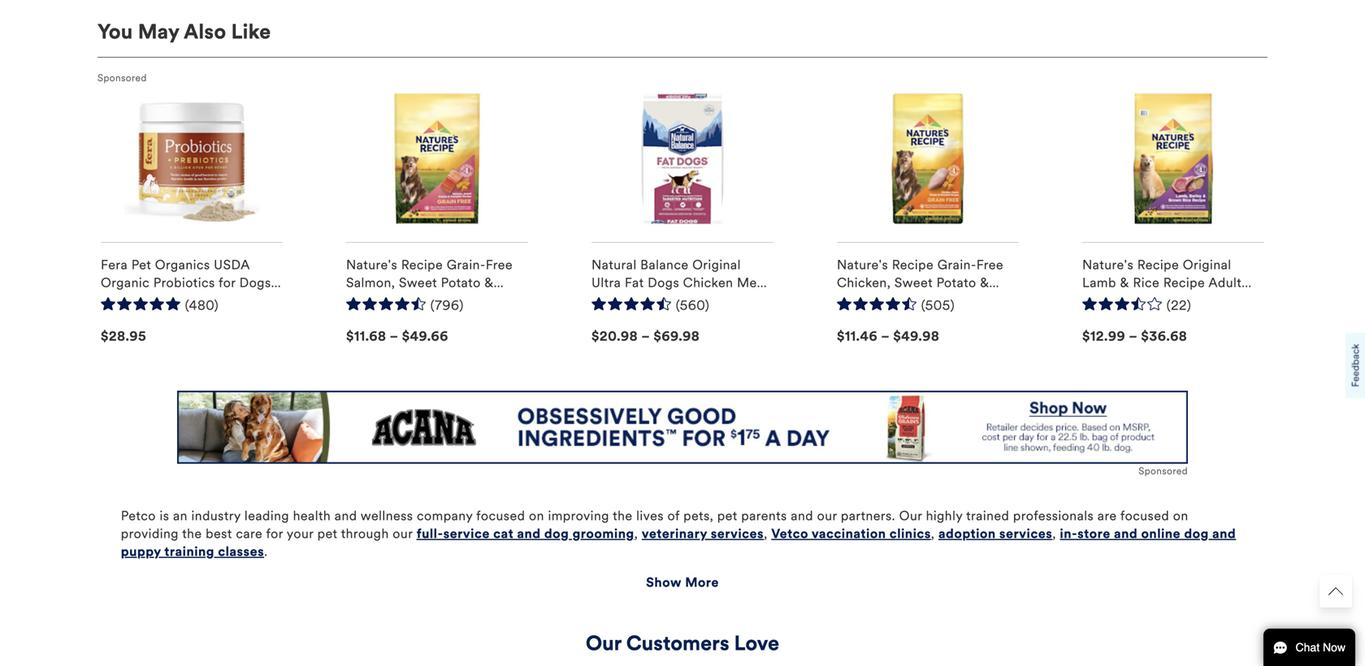 Task type: vqa. For each thing, say whether or not it's contained in the screenshot.
to related to fifth Add To Cart button from the right
no



Task type: describe. For each thing, give the bounding box(es) containing it.
service
[[443, 526, 490, 542]]

1 horizontal spatial our
[[817, 508, 837, 524]]

more
[[685, 575, 719, 591]]

show more
[[646, 575, 719, 591]]

lives
[[636, 508, 664, 524]]

in-
[[1060, 526, 1078, 542]]

0 vertical spatial pet
[[718, 508, 738, 524]]

clinics
[[890, 526, 931, 542]]

and right cat
[[517, 526, 541, 542]]

veterinary services link
[[642, 526, 764, 542]]

petco
[[121, 508, 156, 524]]

is
[[160, 508, 169, 524]]

1 vertical spatial pet
[[317, 526, 338, 542]]

1 , from the left
[[634, 526, 638, 542]]

in-store and online dog and puppy training classes link
[[121, 526, 1236, 560]]

1 horizontal spatial the
[[613, 508, 633, 524]]

1 focused from the left
[[476, 508, 525, 524]]

sponsored link
[[177, 391, 1188, 479]]

1 services from the left
[[711, 526, 764, 542]]

our customers love
[[586, 631, 780, 656]]

you may also like
[[98, 19, 271, 44]]

and up vetco
[[791, 508, 814, 524]]

sponsored inside sponsored link
[[1139, 465, 1188, 477]]

pets,
[[684, 508, 714, 524]]

classes
[[218, 544, 264, 560]]

professionals
[[1013, 508, 1094, 524]]

and down are
[[1114, 526, 1138, 542]]

like
[[231, 19, 271, 44]]

0 horizontal spatial sponsored
[[98, 72, 147, 84]]

highly
[[926, 508, 963, 524]]

4 , from the left
[[1053, 526, 1056, 542]]

also
[[184, 19, 226, 44]]

an
[[173, 508, 188, 524]]

adoption
[[939, 526, 996, 542]]

vaccination
[[812, 526, 886, 542]]

styled arrow button link
[[1320, 575, 1352, 608]]

scroll to top image
[[1329, 584, 1344, 599]]

care
[[236, 526, 263, 542]]

partners.
[[841, 508, 896, 524]]

adoption services link
[[939, 526, 1053, 542]]

puppy
[[121, 544, 161, 560]]

full-service cat and dog grooming link
[[417, 526, 634, 542]]

you
[[98, 19, 133, 44]]

trained
[[966, 508, 1010, 524]]

improving
[[548, 508, 609, 524]]



Task type: locate. For each thing, give the bounding box(es) containing it.
dog for and
[[544, 526, 569, 542]]

cat
[[493, 526, 514, 542]]

2 focused from the left
[[1121, 508, 1170, 524]]

veterinary
[[642, 526, 708, 542]]

1 horizontal spatial pet
[[718, 508, 738, 524]]

the up grooming
[[613, 508, 633, 524]]

0 horizontal spatial pet
[[317, 526, 338, 542]]

sponsored down you
[[98, 72, 147, 84]]

on up full-service cat and dog grooming link
[[529, 508, 544, 524]]

.
[[264, 544, 268, 560]]

providing
[[121, 526, 179, 542]]

1 vertical spatial sponsored
[[1139, 465, 1188, 477]]

through
[[341, 526, 389, 542]]

, down 'parents' on the right
[[764, 526, 768, 542]]

1 horizontal spatial dog
[[1185, 526, 1209, 542]]

and
[[335, 508, 357, 524], [791, 508, 814, 524], [517, 526, 541, 542], [1114, 526, 1138, 542], [1213, 526, 1236, 542]]

online
[[1142, 526, 1181, 542]]

our inside heading
[[586, 631, 622, 656]]

focused
[[476, 508, 525, 524], [1121, 508, 1170, 524]]

0 vertical spatial the
[[613, 508, 633, 524]]

of
[[668, 508, 680, 524]]

our up the "vaccination"
[[817, 508, 837, 524]]

our up clinics
[[899, 508, 923, 524]]

sponsored
[[98, 72, 147, 84], [1139, 465, 1188, 477]]

company
[[417, 508, 473, 524]]

the
[[613, 508, 633, 524], [182, 526, 202, 542]]

1 dog from the left
[[544, 526, 569, 542]]

and up through
[[335, 508, 357, 524]]

full-service cat and dog grooming , veterinary services , vetco vaccination clinics , adoption services ,
[[417, 526, 1060, 542]]

love
[[734, 631, 780, 656]]

1 horizontal spatial sponsored
[[1139, 465, 1188, 477]]

our
[[899, 508, 923, 524], [586, 631, 622, 656]]

, down lives
[[634, 526, 638, 542]]

focused up online
[[1121, 508, 1170, 524]]

our
[[817, 508, 837, 524], [393, 526, 413, 542]]

1 vertical spatial our
[[586, 631, 622, 656]]

pet
[[718, 508, 738, 524], [317, 526, 338, 542]]

3 , from the left
[[931, 526, 935, 542]]

in-store and online dog and puppy training classes
[[121, 526, 1236, 560]]

parents
[[741, 508, 787, 524]]

full-
[[417, 526, 443, 542]]

our down wellness
[[393, 526, 413, 542]]

health
[[293, 508, 331, 524]]

store
[[1078, 526, 1111, 542]]

2 dog from the left
[[1185, 526, 1209, 542]]

1 on from the left
[[529, 508, 544, 524]]

your
[[287, 526, 314, 542]]

our left customers
[[586, 631, 622, 656]]

services
[[711, 526, 764, 542], [1000, 526, 1053, 542]]

industry
[[191, 508, 241, 524]]

vetco vaccination clinics link
[[772, 526, 931, 542]]

our inside petco is an industry leading health and wellness company focused on improving the lives of pets, pet parents and our partners. our highly trained professionals are focused on providing the best care for your pet through our
[[899, 508, 923, 524]]

dog for online
[[1185, 526, 1209, 542]]

leading
[[245, 508, 289, 524]]

2 , from the left
[[764, 526, 768, 542]]

,
[[634, 526, 638, 542], [764, 526, 768, 542], [931, 526, 935, 542], [1053, 526, 1056, 542]]

training
[[164, 544, 215, 560]]

, left in-
[[1053, 526, 1056, 542]]

pet down health
[[317, 526, 338, 542]]

1 vertical spatial our
[[393, 526, 413, 542]]

may
[[138, 19, 179, 44]]

and right online
[[1213, 526, 1236, 542]]

2 on from the left
[[1173, 508, 1189, 524]]

0 horizontal spatial focused
[[476, 508, 525, 524]]

0 horizontal spatial on
[[529, 508, 544, 524]]

0 horizontal spatial the
[[182, 526, 202, 542]]

0 vertical spatial our
[[817, 508, 837, 524]]

1 horizontal spatial on
[[1173, 508, 1189, 524]]

1 vertical spatial the
[[182, 526, 202, 542]]

show
[[646, 575, 682, 591]]

for
[[266, 526, 283, 542]]

the up training
[[182, 526, 202, 542]]

petco is an industry leading health and wellness company focused on improving the lives of pets, pet parents and our partners. our highly trained professionals are focused on providing the best care for your pet through our
[[121, 508, 1189, 542]]

customers
[[626, 631, 730, 656]]

dog right online
[[1185, 526, 1209, 542]]

focused up cat
[[476, 508, 525, 524]]

sponsored up online
[[1139, 465, 1188, 477]]

dog inside 'in-store and online dog and puppy training classes'
[[1185, 526, 1209, 542]]

services down professionals
[[1000, 526, 1053, 542]]

0 horizontal spatial our
[[393, 526, 413, 542]]

0 vertical spatial our
[[899, 508, 923, 524]]

0 horizontal spatial our
[[586, 631, 622, 656]]

on up online
[[1173, 508, 1189, 524]]

dog
[[544, 526, 569, 542], [1185, 526, 1209, 542]]

dog down the improving
[[544, 526, 569, 542]]

, down the highly
[[931, 526, 935, 542]]

0 vertical spatial sponsored
[[98, 72, 147, 84]]

best
[[206, 526, 232, 542]]

services down 'parents' on the right
[[711, 526, 764, 542]]

are
[[1098, 508, 1117, 524]]

2 services from the left
[[1000, 526, 1053, 542]]

pet up full-service cat and dog grooming , veterinary services , vetco vaccination clinics , adoption services ,
[[718, 508, 738, 524]]

0 horizontal spatial dog
[[544, 526, 569, 542]]

wellness
[[361, 508, 413, 524]]

1 horizontal spatial services
[[1000, 526, 1053, 542]]

grooming
[[573, 526, 634, 542]]

on
[[529, 508, 544, 524], [1173, 508, 1189, 524]]

0 horizontal spatial services
[[711, 526, 764, 542]]

our customers love heading
[[34, 631, 1331, 657]]

1 horizontal spatial focused
[[1121, 508, 1170, 524]]

vetco
[[772, 526, 809, 542]]

1 horizontal spatial our
[[899, 508, 923, 524]]

show more button
[[646, 574, 719, 592]]



